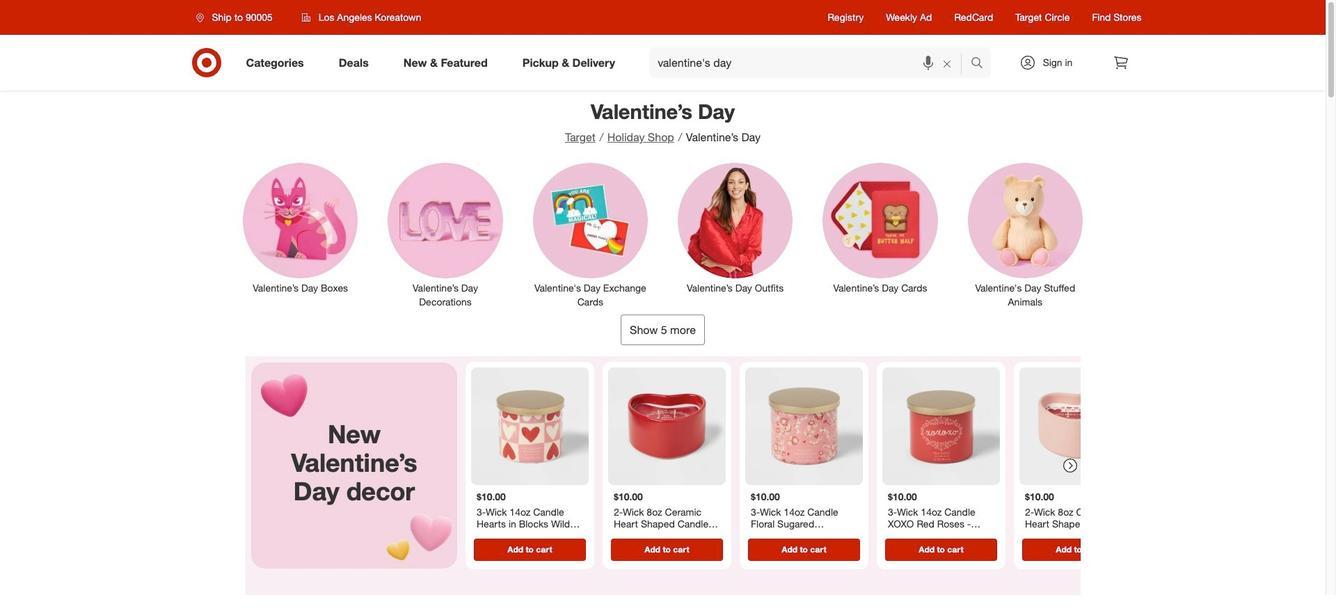Task type: describe. For each thing, give the bounding box(es) containing it.
carousel region
[[245, 356, 1142, 574]]

3-wick 14oz candle floral sugared watermelon - threshold™ image
[[745, 367, 863, 485]]



Task type: locate. For each thing, give the bounding box(es) containing it.
2-wick 8oz ceramic heart shaped candle traditional red - threshold™ image
[[608, 367, 726, 485]]

3-wick 14oz candle hearts in blocks wild berries and verbena - threshold™ image
[[471, 367, 588, 485]]

What can we help you find? suggestions appear below search field
[[649, 47, 974, 78]]

3-wick 14oz candle xoxo red roses - threshold™ image
[[882, 367, 1000, 485]]

2-wick 8oz ceramic heart shaped candle casual pink - threshold™ image
[[1019, 367, 1137, 485]]



Task type: vqa. For each thing, say whether or not it's contained in the screenshot.
2-Wick 8oz Ceramic Heart Shaped Candle Casual Pink - Threshold™ image
yes



